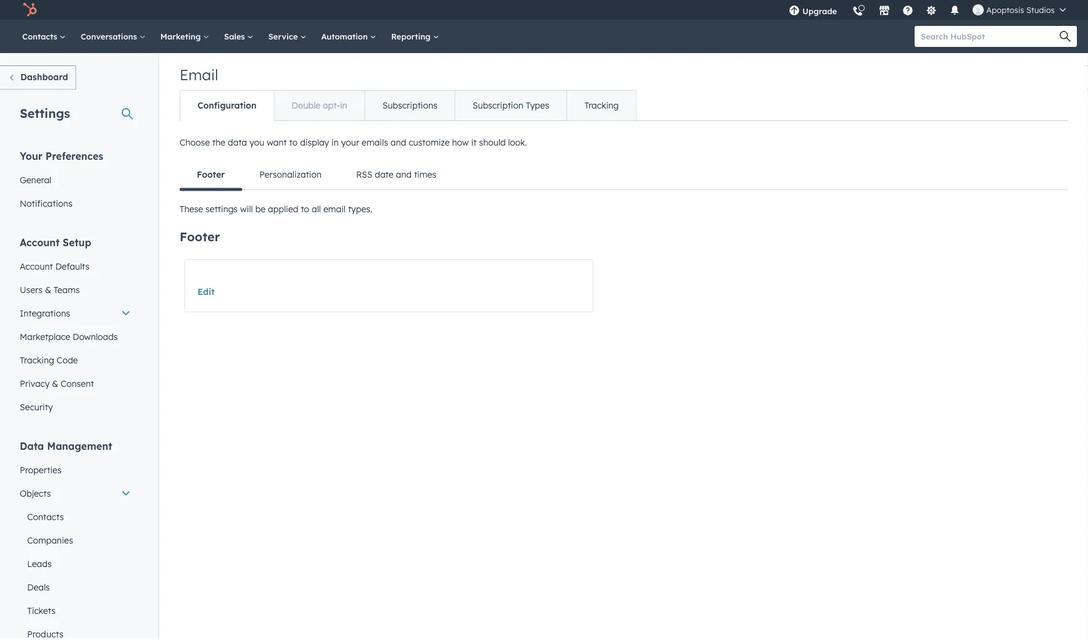 Task type: locate. For each thing, give the bounding box(es) containing it.
0 vertical spatial account
[[20, 236, 60, 248]]

&
[[45, 284, 51, 295], [52, 378, 58, 389]]

navigation containing footer
[[180, 160, 1068, 191]]

deals link
[[12, 576, 138, 599]]

times
[[414, 169, 436, 180]]

studios
[[1026, 5, 1055, 15]]

menu
[[781, 0, 1073, 24]]

double
[[292, 100, 320, 111]]

account for account defaults
[[20, 261, 53, 272]]

account setup element
[[12, 235, 138, 419]]

help image
[[902, 6, 914, 17]]

marketplace
[[20, 331, 70, 342]]

2 account from the top
[[20, 261, 53, 272]]

settings
[[20, 105, 70, 121]]

opt-
[[323, 100, 340, 111]]

general
[[20, 174, 51, 185]]

account defaults link
[[12, 255, 138, 278]]

1 vertical spatial contacts link
[[12, 505, 138, 529]]

security
[[20, 401, 53, 412]]

calling icon image
[[852, 6, 864, 17]]

email
[[180, 65, 218, 84]]

1 vertical spatial tracking
[[20, 355, 54, 365]]

email
[[323, 204, 346, 214]]

contacts down hubspot link
[[22, 31, 60, 41]]

calling icon button
[[848, 1, 869, 19]]

the
[[212, 137, 225, 148]]

notifications button
[[944, 0, 965, 20]]

automation link
[[314, 20, 384, 53]]

0 vertical spatial &
[[45, 284, 51, 295]]

1 vertical spatial &
[[52, 378, 58, 389]]

to
[[289, 137, 298, 148], [301, 204, 309, 214]]

1 vertical spatial account
[[20, 261, 53, 272]]

1 horizontal spatial to
[[301, 204, 309, 214]]

& for privacy
[[52, 378, 58, 389]]

data management
[[20, 440, 112, 452]]

contacts up companies
[[27, 511, 64, 522]]

conversations link
[[73, 20, 153, 53]]

0 vertical spatial footer
[[197, 169, 225, 180]]

apoptosis studios
[[986, 5, 1055, 15]]

1 vertical spatial and
[[396, 169, 412, 180]]

& right "privacy"
[[52, 378, 58, 389]]

tracking for tracking
[[584, 100, 619, 111]]

code
[[57, 355, 78, 365]]

in up your
[[340, 100, 347, 111]]

marketplaces button
[[872, 0, 898, 20]]

account up 'users'
[[20, 261, 53, 272]]

and right date
[[396, 169, 412, 180]]

footer
[[197, 169, 225, 180], [180, 229, 220, 244]]

0 horizontal spatial to
[[289, 137, 298, 148]]

marketplace downloads link
[[12, 325, 138, 348]]

contacts link down hubspot link
[[15, 20, 73, 53]]

tracking code
[[20, 355, 78, 365]]

configuration
[[198, 100, 256, 111]]

0 vertical spatial tracking
[[584, 100, 619, 111]]

service link
[[261, 20, 314, 53]]

leads
[[27, 558, 52, 569]]

these
[[180, 204, 203, 214]]

0 vertical spatial to
[[289, 137, 298, 148]]

settings
[[206, 204, 238, 214]]

should
[[479, 137, 506, 148]]

1 vertical spatial contacts
[[27, 511, 64, 522]]

contacts link up companies
[[12, 505, 138, 529]]

reporting
[[391, 31, 433, 41]]

navigation
[[180, 90, 637, 121], [180, 160, 1068, 191]]

0 horizontal spatial &
[[45, 284, 51, 295]]

conversations
[[81, 31, 139, 41]]

0 horizontal spatial tracking
[[20, 355, 54, 365]]

preferences
[[45, 150, 103, 162]]

1 vertical spatial navigation
[[180, 160, 1068, 191]]

footer inside navigation
[[197, 169, 225, 180]]

0 horizontal spatial in
[[332, 137, 339, 148]]

subscriptions link
[[365, 91, 455, 120]]

marketing
[[160, 31, 203, 41]]

emails
[[362, 137, 388, 148]]

& inside "link"
[[52, 378, 58, 389]]

your preferences element
[[12, 149, 138, 215]]

1 navigation from the top
[[180, 90, 637, 121]]

to right want
[[289, 137, 298, 148]]

contacts
[[22, 31, 60, 41], [27, 511, 64, 522]]

footer down these
[[180, 229, 220, 244]]

contacts link for companies link
[[12, 505, 138, 529]]

it
[[471, 137, 477, 148]]

types.
[[348, 204, 372, 214]]

tracking link
[[567, 91, 636, 120]]

contacts link for conversations link
[[15, 20, 73, 53]]

menu containing apoptosis studios
[[781, 0, 1073, 24]]

to left all
[[301, 204, 309, 214]]

subscription types link
[[455, 91, 567, 120]]

1 account from the top
[[20, 236, 60, 248]]

0 vertical spatial in
[[340, 100, 347, 111]]

general link
[[12, 168, 138, 192]]

and
[[391, 137, 406, 148], [396, 169, 412, 180]]

account
[[20, 236, 60, 248], [20, 261, 53, 272]]

properties link
[[12, 458, 138, 482]]

personalization link
[[242, 160, 339, 189]]

navigation containing configuration
[[180, 90, 637, 121]]

0 vertical spatial contacts link
[[15, 20, 73, 53]]

teams
[[54, 284, 80, 295]]

rss date and times
[[356, 169, 436, 180]]

footer down the the
[[197, 169, 225, 180]]

users
[[20, 284, 43, 295]]

2 navigation from the top
[[180, 160, 1068, 191]]

in left your
[[332, 137, 339, 148]]

contacts inside data management element
[[27, 511, 64, 522]]

tickets link
[[12, 599, 138, 622]]

leads link
[[12, 552, 138, 576]]

1 horizontal spatial tracking
[[584, 100, 619, 111]]

Search HubSpot search field
[[915, 26, 1066, 47]]

to for applied
[[301, 204, 309, 214]]

1 vertical spatial to
[[301, 204, 309, 214]]

tracking inside account setup element
[[20, 355, 54, 365]]

1 vertical spatial footer
[[180, 229, 220, 244]]

notifications
[[20, 198, 72, 209]]

& right 'users'
[[45, 284, 51, 295]]

double opt-in link
[[274, 91, 365, 120]]

and right emails
[[391, 137, 406, 148]]

all
[[312, 204, 321, 214]]

properties
[[20, 464, 61, 475]]

0 vertical spatial navigation
[[180, 90, 637, 121]]

account up account defaults at the top of page
[[20, 236, 60, 248]]

1 vertical spatial in
[[332, 137, 339, 148]]

edit
[[198, 286, 215, 297]]

1 horizontal spatial &
[[52, 378, 58, 389]]

in
[[340, 100, 347, 111], [332, 137, 339, 148]]



Task type: describe. For each thing, give the bounding box(es) containing it.
be
[[255, 204, 266, 214]]

notifications image
[[949, 6, 961, 17]]

navigation for choose the data you want to display in your emails and customize how it should look.
[[180, 160, 1068, 191]]

how
[[452, 137, 469, 148]]

1 horizontal spatial in
[[340, 100, 347, 111]]

upgrade
[[802, 6, 837, 16]]

settings image
[[926, 6, 937, 17]]

users & teams
[[20, 284, 80, 295]]

privacy & consent
[[20, 378, 94, 389]]

security link
[[12, 395, 138, 419]]

and inside navigation
[[396, 169, 412, 180]]

management
[[47, 440, 112, 452]]

subscription types
[[473, 100, 549, 111]]

search image
[[1060, 31, 1071, 42]]

apoptosis
[[986, 5, 1024, 15]]

dashboard
[[20, 72, 68, 82]]

will
[[240, 204, 253, 214]]

customize
[[409, 137, 450, 148]]

privacy & consent link
[[12, 372, 138, 395]]

account for account setup
[[20, 236, 60, 248]]

hubspot link
[[15, 2, 46, 17]]

you
[[249, 137, 264, 148]]

marketplace downloads
[[20, 331, 118, 342]]

integrations button
[[12, 302, 138, 325]]

edit button
[[198, 286, 215, 297]]

notifications link
[[12, 192, 138, 215]]

& for users
[[45, 284, 51, 295]]

display
[[300, 137, 329, 148]]

look.
[[508, 137, 527, 148]]

sales link
[[217, 20, 261, 53]]

data
[[228, 137, 247, 148]]

apoptosis studios button
[[965, 0, 1073, 20]]

setup
[[63, 236, 91, 248]]

dashboard link
[[0, 65, 76, 90]]

upgrade image
[[789, 6, 800, 17]]

choose the data you want to display in your emails and customize how it should look.
[[180, 137, 527, 148]]

subscriptions
[[382, 100, 437, 111]]

tara schultz image
[[973, 4, 984, 15]]

personalization
[[259, 169, 322, 180]]

footer link
[[180, 160, 242, 191]]

types
[[526, 100, 549, 111]]

date
[[375, 169, 394, 180]]

0 vertical spatial contacts
[[22, 31, 60, 41]]

consent
[[61, 378, 94, 389]]

marketplaces image
[[879, 6, 890, 17]]

data
[[20, 440, 44, 452]]

search button
[[1054, 26, 1077, 47]]

tracking code link
[[12, 348, 138, 372]]

companies
[[27, 535, 73, 546]]

navigation for email
[[180, 90, 637, 121]]

configuration link
[[180, 91, 274, 120]]

your preferences
[[20, 150, 103, 162]]

rss date and times link
[[339, 160, 454, 189]]

applied
[[268, 204, 298, 214]]

companies link
[[12, 529, 138, 552]]

defaults
[[55, 261, 89, 272]]

service
[[268, 31, 300, 41]]

help button
[[898, 0, 919, 20]]

tracking for tracking code
[[20, 355, 54, 365]]

objects
[[20, 488, 51, 499]]

account setup
[[20, 236, 91, 248]]

choose
[[180, 137, 210, 148]]

rss
[[356, 169, 372, 180]]

sales
[[224, 31, 247, 41]]

your
[[20, 150, 42, 162]]

tickets
[[27, 605, 55, 616]]

0 vertical spatial and
[[391, 137, 406, 148]]

marketing link
[[153, 20, 217, 53]]

hubspot image
[[22, 2, 37, 17]]

users & teams link
[[12, 278, 138, 302]]

subscription
[[473, 100, 523, 111]]

to for want
[[289, 137, 298, 148]]

double opt-in
[[292, 100, 347, 111]]

reporting link
[[384, 20, 447, 53]]

settings link
[[919, 0, 944, 20]]

these settings will be applied to all email types.
[[180, 204, 372, 214]]

data management element
[[12, 439, 138, 638]]

downloads
[[73, 331, 118, 342]]

your
[[341, 137, 359, 148]]

want
[[267, 137, 287, 148]]

automation
[[321, 31, 370, 41]]

integrations
[[20, 308, 70, 318]]

deals
[[27, 582, 50, 593]]



Task type: vqa. For each thing, say whether or not it's contained in the screenshot.
Tickets LINK
yes



